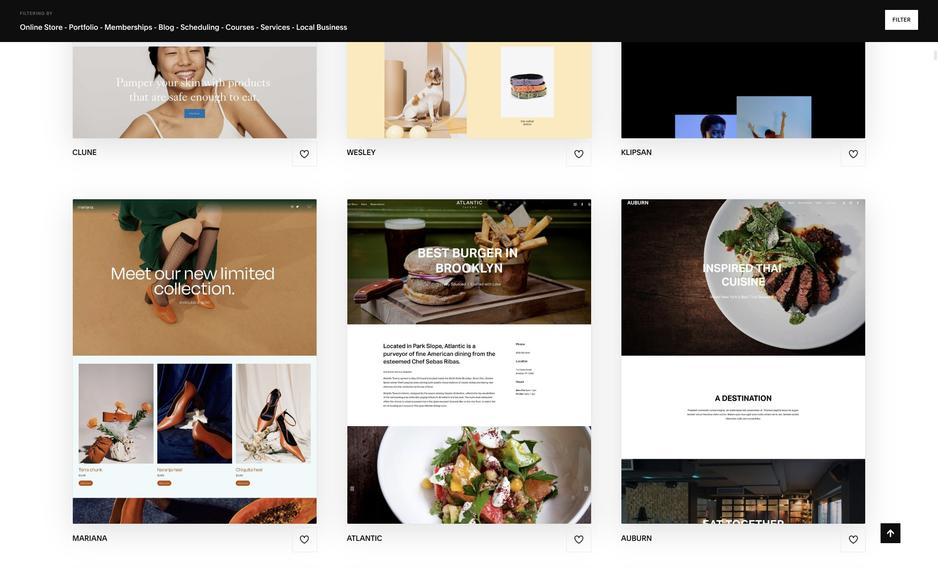 Task type: locate. For each thing, give the bounding box(es) containing it.
preview down start with atlantic
[[426, 362, 466, 372]]

- left courses
[[221, 23, 224, 32]]

1 horizontal spatial start
[[415, 344, 442, 355]]

start
[[141, 344, 168, 355], [415, 344, 442, 355], [693, 344, 720, 355]]

3 start from the left
[[693, 344, 720, 355]]

online store - portfolio - memberships - blog - scheduling - courses - services - local business
[[20, 23, 347, 32]]

local
[[296, 23, 315, 32]]

start with atlantic
[[415, 344, 513, 355]]

auburn
[[747, 344, 785, 355], [621, 534, 652, 543]]

4 - from the left
[[176, 23, 179, 32]]

atlantic image
[[347, 200, 591, 525]]

mariana
[[196, 344, 239, 355], [194, 362, 237, 372], [72, 534, 107, 543]]

2 horizontal spatial start
[[693, 344, 720, 355]]

wesley image
[[347, 0, 591, 139]]

atlantic inside button
[[470, 344, 513, 355]]

-
[[64, 23, 67, 32], [100, 23, 103, 32], [154, 23, 157, 32], [176, 23, 179, 32], [221, 23, 224, 32], [256, 23, 259, 32], [292, 23, 295, 32]]

0 horizontal spatial preview
[[152, 362, 192, 372]]

- right the store
[[64, 23, 67, 32]]

with
[[170, 344, 193, 355], [445, 344, 468, 355], [722, 344, 745, 355]]

preview atlantic link
[[426, 355, 512, 380]]

add klipsan to your favorites list image
[[848, 149, 858, 159]]

1 preview from the left
[[152, 362, 192, 372]]

blog
[[158, 23, 174, 32]]

clune
[[72, 148, 97, 157]]

1 horizontal spatial auburn
[[747, 344, 785, 355]]

1 horizontal spatial preview
[[426, 362, 466, 372]]

1 start from the left
[[141, 344, 168, 355]]

- right portfolio
[[100, 23, 103, 32]]

preview for preview atlantic
[[426, 362, 466, 372]]

start with auburn button
[[693, 337, 794, 362]]

memberships
[[104, 23, 152, 32]]

preview
[[152, 362, 192, 372], [426, 362, 466, 372]]

atlantic
[[470, 344, 513, 355], [468, 362, 512, 372], [347, 534, 382, 543]]

1 horizontal spatial with
[[445, 344, 468, 355]]

3 with from the left
[[722, 344, 745, 355]]

preview mariana link
[[152, 355, 237, 380]]

filter
[[893, 16, 911, 23]]

by
[[46, 11, 53, 16]]

start inside button
[[693, 344, 720, 355]]

start for preview atlantic
[[415, 344, 442, 355]]

7 - from the left
[[292, 23, 295, 32]]

0 horizontal spatial auburn
[[621, 534, 652, 543]]

with inside start with atlantic button
[[445, 344, 468, 355]]

0 vertical spatial atlantic
[[470, 344, 513, 355]]

2 vertical spatial atlantic
[[347, 534, 382, 543]]

2 vertical spatial mariana
[[72, 534, 107, 543]]

1 with from the left
[[170, 344, 193, 355]]

2 with from the left
[[445, 344, 468, 355]]

0 vertical spatial mariana
[[196, 344, 239, 355]]

0 vertical spatial auburn
[[747, 344, 785, 355]]

add mariana to your favorites list image
[[300, 535, 309, 545]]

wesley
[[347, 148, 376, 157]]

with inside start with mariana button
[[170, 344, 193, 355]]

auburn inside button
[[747, 344, 785, 355]]

2 preview from the left
[[426, 362, 466, 372]]

preview for preview mariana
[[152, 362, 192, 372]]

- left local
[[292, 23, 295, 32]]

- right blog
[[176, 23, 179, 32]]

- left blog
[[154, 23, 157, 32]]

0 horizontal spatial with
[[170, 344, 193, 355]]

- right courses
[[256, 23, 259, 32]]

2 start from the left
[[415, 344, 442, 355]]

preview mariana
[[152, 362, 237, 372]]

start with auburn
[[693, 344, 785, 355]]

services
[[261, 23, 290, 32]]

0 horizontal spatial start
[[141, 344, 168, 355]]

preview down the start with mariana
[[152, 362, 192, 372]]

2 horizontal spatial with
[[722, 344, 745, 355]]



Task type: describe. For each thing, give the bounding box(es) containing it.
portfolio
[[69, 23, 98, 32]]

1 vertical spatial mariana
[[194, 362, 237, 372]]

1 - from the left
[[64, 23, 67, 32]]

scheduling
[[180, 23, 219, 32]]

klipsan
[[621, 148, 652, 157]]

with for mariana
[[170, 344, 193, 355]]

filtering by
[[20, 11, 53, 16]]

2 - from the left
[[100, 23, 103, 32]]

start with mariana button
[[141, 337, 248, 362]]

clune image
[[73, 0, 316, 139]]

start for preview mariana
[[141, 344, 168, 355]]

1 vertical spatial auburn
[[621, 534, 652, 543]]

add atlantic to your favorites list image
[[574, 535, 584, 545]]

with for atlantic
[[445, 344, 468, 355]]

with inside start with auburn button
[[722, 344, 745, 355]]

mariana inside button
[[196, 344, 239, 355]]

start with atlantic button
[[415, 337, 523, 362]]

add wesley to your favorites list image
[[574, 149, 584, 159]]

1 vertical spatial atlantic
[[468, 362, 512, 372]]

store
[[44, 23, 63, 32]]

online
[[20, 23, 42, 32]]

business
[[316, 23, 347, 32]]

courses
[[226, 23, 254, 32]]

auburn image
[[622, 200, 865, 525]]

mariana image
[[73, 200, 316, 525]]

5 - from the left
[[221, 23, 224, 32]]

preview atlantic
[[426, 362, 512, 372]]

filter button
[[885, 10, 918, 30]]

back to top image
[[886, 529, 896, 539]]

3 - from the left
[[154, 23, 157, 32]]

start with mariana
[[141, 344, 239, 355]]

klipsan image
[[622, 0, 865, 139]]

filtering
[[20, 11, 45, 16]]

6 - from the left
[[256, 23, 259, 32]]

add auburn to your favorites list image
[[848, 535, 858, 545]]

add clune to your favorites list image
[[300, 149, 309, 159]]



Task type: vqa. For each thing, say whether or not it's contained in the screenshot.
Popular associated with Popular Designs Templates (29)
no



